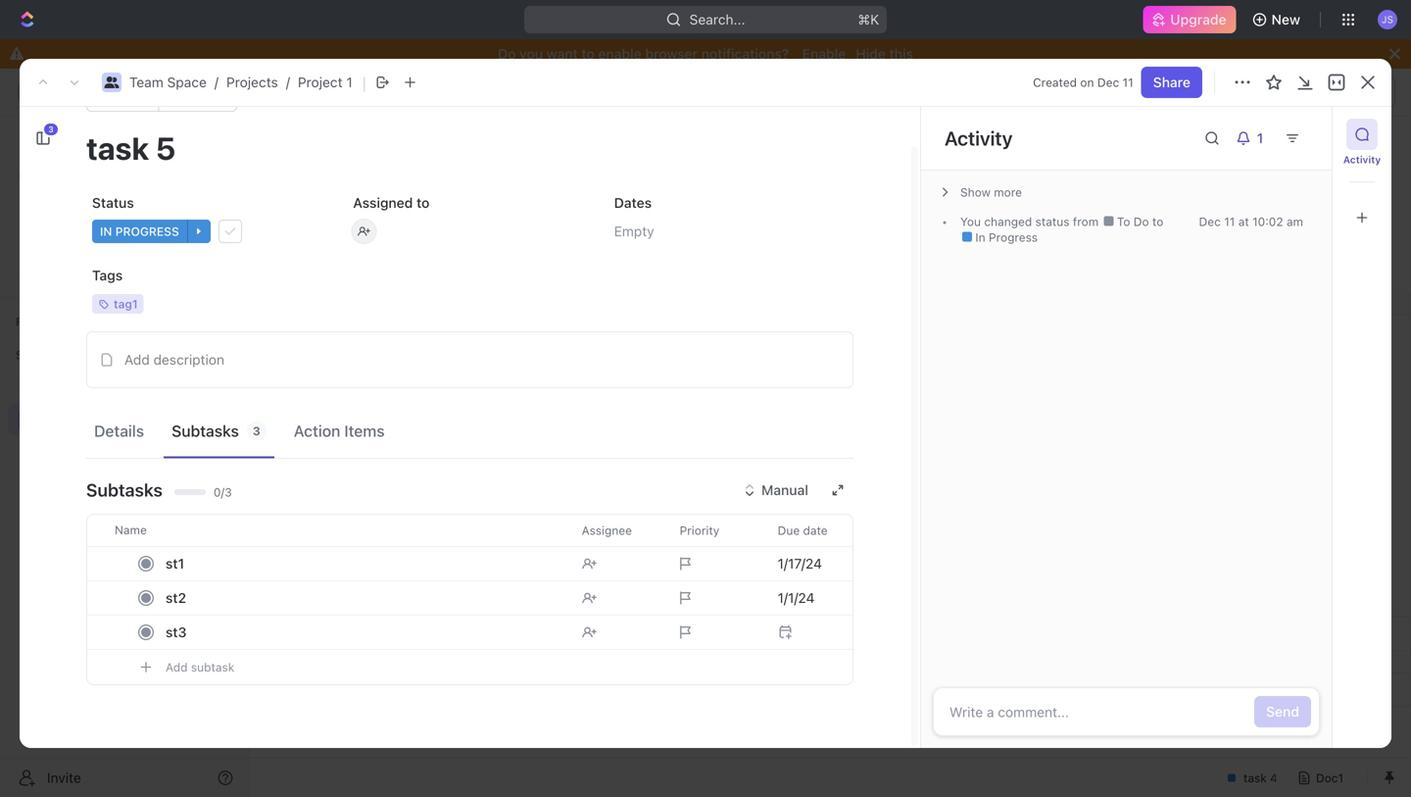 Task type: vqa. For each thing, say whether or not it's contained in the screenshot.
the bottommost task
yes



Task type: describe. For each thing, give the bounding box(es) containing it.
do you want to enable browser notifications? enable hide this
[[498, 46, 914, 62]]

2
[[327, 376, 334, 391]]

empty button
[[609, 214, 854, 249]]

press space to select this row. row containing st3
[[289, 535, 1270, 562]]

8 9 10
[[263, 514, 276, 582]]

st1 link
[[161, 550, 566, 578]]

favorites button
[[8, 310, 87, 333]]

send button
[[1255, 696, 1312, 728]]

5 to do cell from the top
[[681, 562, 878, 589]]

press space to select this row. row containing 3
[[250, 370, 289, 398]]

new button
[[1245, 4, 1313, 35]]

share for share button on top of "1" dropdown button
[[1207, 84, 1245, 100]]

1 inside dropdown button
[[1258, 130, 1264, 146]]

press space to select this row. row containing ‎task 1
[[289, 315, 1270, 343]]

1/17/24
[[884, 486, 926, 501]]

Search tasks... text field
[[1168, 252, 1364, 282]]

customize
[[1245, 211, 1314, 227]]

manual
[[762, 482, 809, 498]]

changed
[[985, 215, 1033, 228]]

search...
[[690, 11, 746, 27]]

task for task 2
[[296, 376, 323, 391]]

do
[[498, 46, 516, 62]]

press space to select this row. row containing 8
[[250, 507, 289, 535]]

st2 for st2 'link'
[[166, 590, 186, 606]]

5 inside 5 6
[[266, 432, 273, 445]]

on
[[1081, 75, 1095, 89]]

5 cell
[[250, 425, 289, 452]]

subtask
[[191, 660, 235, 674]]

add for add subtask
[[166, 660, 188, 674]]

progress inside task sidebar content section
[[989, 230, 1038, 244]]

overview
[[323, 211, 383, 227]]

12/30/23
[[884, 322, 937, 336]]

press space to select this row. row containing task 5
[[289, 452, 1270, 480]]

in inside dropdown button
[[100, 225, 112, 238]]

notifications?
[[702, 46, 789, 62]]

add description
[[125, 351, 225, 368]]

assignee
[[582, 524, 632, 537]]

priority
[[680, 524, 720, 537]]

st2 for press space to select this row. row containing st2
[[314, 514, 332, 528]]

5 inside press space to select this row. row
[[325, 459, 332, 474]]

add subtask
[[166, 660, 235, 674]]

dec 11 at 10:02 am
[[1200, 215, 1304, 228]]

0 vertical spatial subtasks
[[172, 422, 239, 440]]

6
[[266, 459, 273, 472]]

5 6
[[266, 432, 273, 472]]

upgrade link
[[1144, 6, 1237, 33]]

st8
[[314, 569, 333, 583]]

task for task 4
[[296, 431, 321, 446]]

from
[[1073, 215, 1099, 228]]

1 to do cell from the top
[[681, 315, 878, 342]]

user group image inside tree
[[20, 414, 35, 426]]

2 to do cell from the top
[[681, 370, 878, 397]]

do inside task sidebar content section
[[1134, 215, 1150, 228]]

items
[[345, 422, 385, 440]]

1 button
[[1229, 123, 1278, 154]]

3 to do cell from the top
[[681, 507, 878, 534]]

press space to select this row. row containing st8
[[289, 562, 1270, 590]]

10:02
[[1253, 215, 1284, 228]]

press space to select this row. row containing 6
[[250, 452, 289, 480]]

automations
[[1275, 84, 1357, 100]]

team space inside tree
[[47, 411, 126, 427]]

show more
[[961, 185, 1023, 199]]

overview link
[[319, 206, 383, 233]]

0 horizontal spatial dec
[[1098, 75, 1120, 89]]

tag1 button
[[86, 286, 332, 322]]

add subtask button
[[87, 650, 935, 684]]

task 2
[[296, 376, 334, 391]]

enable
[[599, 46, 642, 62]]

3 inside "button"
[[48, 125, 54, 134]]

row group containing ‎task 1
[[289, 315, 1270, 652]]

0 vertical spatial team space
[[286, 84, 365, 100]]

search button
[[1076, 206, 1152, 233]]

dashboards
[[47, 232, 123, 248]]

0 vertical spatial 11
[[1123, 75, 1134, 89]]

js button
[[1373, 4, 1404, 35]]

home
[[47, 132, 85, 148]]

status
[[92, 195, 134, 211]]

browser
[[646, 46, 698, 62]]

invite
[[47, 770, 81, 786]]

1/2/24
[[884, 596, 921, 611]]

task sidebar content section
[[917, 107, 1332, 748]]

in progress inside task sidebar content section
[[973, 230, 1038, 244]]

press space to select this row. row containing 5
[[250, 425, 289, 452]]

4 to do cell from the top
[[681, 535, 878, 561]]

spaces
[[16, 348, 57, 362]]

action items
[[294, 422, 385, 440]]

8
[[266, 514, 273, 527]]

0/3
[[214, 485, 232, 499]]

1 inside "team space / projects / project 1 |"
[[347, 74, 353, 90]]

1 right ‎task
[[327, 322, 333, 336]]

automations button
[[1265, 77, 1367, 107]]

press space to select this row. row containing 10
[[250, 562, 289, 590]]

description
[[153, 351, 225, 368]]

more
[[994, 185, 1023, 199]]

this
[[890, 46, 914, 62]]

11 inside task sidebar content section
[[1225, 215, 1236, 228]]

press space to select this row. row containing 1
[[250, 315, 289, 343]]

created
[[1033, 75, 1078, 89]]

press space to select this row. row containing task 2
[[289, 370, 1270, 398]]

progress inside dropdown button
[[115, 225, 179, 238]]

task sidebar navigation tab list
[[1341, 119, 1384, 233]]

search
[[1101, 211, 1146, 227]]

projects link inside tree
[[59, 437, 186, 469]]

details
[[94, 422, 144, 440]]

grid containing ‎task 1
[[250, 291, 1412, 707]]

add task button
[[1258, 148, 1341, 179]]

gantt
[[649, 211, 685, 227]]

send
[[1267, 703, 1300, 720]]

share button up "1" dropdown button
[[1195, 76, 1256, 108]]

want
[[547, 46, 578, 62]]

press space to select this row. row containing 1/17/24
[[289, 480, 1270, 507]]

st3 link
[[161, 618, 566, 647]]

in progress inside dropdown button
[[100, 225, 179, 238]]

due
[[778, 524, 800, 537]]

2 horizontal spatial 3
[[266, 377, 273, 390]]

assigned
[[353, 195, 413, 211]]

priority button
[[668, 515, 766, 546]]

status
[[1036, 215, 1070, 228]]

hide button
[[1156, 206, 1216, 233]]

gantt link
[[645, 206, 685, 233]]

favorites
[[16, 315, 67, 328]]

dates
[[614, 195, 652, 211]]

task button
[[86, 88, 159, 112]]

details button
[[86, 413, 152, 449]]

team inside tree
[[47, 411, 82, 427]]

12/7/23
[[884, 349, 928, 364]]

task for task 5
[[296, 459, 321, 474]]

86dqtcgn0
[[166, 93, 230, 107]]

6 to do cell from the top
[[681, 590, 878, 616]]



Task type: locate. For each thing, give the bounding box(es) containing it.
board
[[419, 211, 458, 227]]

2 / from the left
[[286, 74, 290, 90]]

js
[[1382, 14, 1394, 25]]

projects down the details
[[59, 445, 111, 461]]

team inside "team space / projects / project 1 |"
[[129, 74, 164, 90]]

st2 right 8
[[314, 514, 332, 528]]

Edit task name text field
[[86, 129, 854, 167]]

space inside "team space / projects / project 1 |"
[[167, 74, 207, 90]]

empty
[[614, 223, 655, 239]]

5 down 4 at left
[[325, 459, 332, 474]]

activity right add task
[[1344, 154, 1382, 165]]

in progress down status
[[100, 225, 179, 238]]

1 vertical spatial 11
[[1225, 215, 1236, 228]]

2 horizontal spatial team
[[286, 84, 321, 100]]

show more button
[[933, 178, 1321, 206]]

0 horizontal spatial subtasks
[[86, 479, 163, 501]]

assigned to
[[353, 195, 430, 211]]

1 horizontal spatial add
[[166, 660, 188, 674]]

0 vertical spatial hide
[[856, 46, 886, 62]]

team
[[129, 74, 164, 90], [286, 84, 321, 100], [47, 411, 82, 427]]

1 vertical spatial projects
[[59, 445, 111, 461]]

projects link up the 86dqtcgn0
[[226, 74, 278, 90]]

created on dec 11
[[1033, 75, 1134, 89]]

1 vertical spatial projects link
[[59, 437, 186, 469]]

86dqtcgn0 button
[[158, 88, 237, 112]]

0 horizontal spatial task
[[110, 93, 136, 107]]

tags
[[92, 267, 123, 283]]

1 vertical spatial task
[[1300, 155, 1330, 172]]

share for share button under upgrade link
[[1154, 74, 1191, 90]]

calendar
[[554, 211, 612, 227]]

2 vertical spatial add
[[166, 660, 188, 674]]

column header
[[250, 291, 289, 314]]

project
[[298, 74, 343, 90]]

board link
[[416, 206, 458, 233]]

column header inside 'grid'
[[250, 291, 289, 314]]

task
[[296, 431, 321, 446], [296, 459, 321, 474]]

0 horizontal spatial team
[[47, 411, 82, 427]]

due date button
[[766, 515, 864, 546]]

activity up the show
[[945, 126, 1013, 150]]

st3
[[314, 541, 333, 556], [166, 624, 187, 640]]

0 horizontal spatial user group image
[[20, 414, 35, 426]]

enable
[[803, 46, 846, 62]]

subtasks
[[172, 422, 239, 440], [86, 479, 163, 501]]

projects link up name
[[59, 437, 186, 469]]

0 horizontal spatial /
[[215, 74, 219, 90]]

0 vertical spatial projects
[[226, 74, 278, 90]]

1 horizontal spatial team
[[129, 74, 164, 90]]

12/7/23 cell
[[878, 343, 1074, 369]]

1 vertical spatial user group image
[[20, 414, 35, 426]]

1 horizontal spatial 11
[[1225, 215, 1236, 228]]

press space to select this row. row containing 1/2/24
[[289, 590, 1270, 617]]

1 horizontal spatial space
[[167, 74, 207, 90]]

press space to select this row. row containing 9
[[250, 535, 289, 562]]

st3 up the add subtask
[[166, 624, 187, 640]]

press space to select this row. row containing st2
[[289, 507, 1270, 535]]

1 horizontal spatial 5
[[325, 459, 332, 474]]

task down user group image at left top
[[110, 93, 136, 107]]

in down you
[[976, 230, 986, 244]]

2 vertical spatial 3
[[253, 424, 261, 438]]

task inside press space to select this row. row
[[296, 376, 323, 391]]

5 up 6
[[266, 432, 273, 445]]

in
[[100, 225, 112, 238], [976, 230, 986, 244]]

activity
[[945, 126, 1013, 150], [1344, 154, 1382, 165]]

subtasks up the 0/3
[[172, 422, 239, 440]]

dec
[[1098, 75, 1120, 89], [1200, 215, 1221, 228]]

add inside button
[[166, 660, 188, 674]]

tree
[[8, 371, 241, 669]]

1/1/24 cell
[[878, 507, 1074, 534]]

0 horizontal spatial progress
[[115, 225, 179, 238]]

projects link
[[226, 74, 278, 90], [59, 437, 186, 469]]

add for add task
[[1270, 155, 1296, 172]]

‎task
[[296, 322, 323, 336]]

upgrade
[[1171, 11, 1227, 27]]

press space to select this row. row containing task 4
[[289, 425, 1270, 452]]

0 vertical spatial dec
[[1098, 75, 1120, 89]]

press space to select this row. row
[[250, 315, 289, 343], [289, 315, 1270, 343], [250, 343, 289, 370], [289, 343, 1270, 370], [250, 370, 289, 398], [289, 370, 1270, 398], [250, 398, 289, 425], [289, 398, 1270, 425], [250, 425, 289, 452], [289, 425, 1270, 452], [250, 452, 289, 480], [289, 452, 1270, 480], [250, 480, 289, 507], [289, 480, 1270, 507], [250, 507, 289, 535], [289, 507, 1270, 535], [250, 535, 289, 562], [289, 535, 1270, 562], [250, 562, 289, 590], [289, 562, 1270, 590], [250, 590, 289, 617], [289, 590, 1270, 617], [250, 617, 1411, 652], [289, 674, 1270, 707]]

dec left at
[[1200, 215, 1221, 228]]

0 vertical spatial add
[[1270, 155, 1296, 172]]

1 horizontal spatial hide
[[1180, 211, 1210, 227]]

row group
[[250, 315, 289, 652], [289, 315, 1270, 652], [1362, 315, 1411, 652], [1362, 674, 1411, 706]]

task down the task 4
[[296, 459, 321, 474]]

1 vertical spatial dec
[[1200, 215, 1221, 228]]

tree inside sidebar navigation
[[8, 371, 241, 669]]

changed status from
[[981, 215, 1103, 228]]

5
[[266, 432, 273, 445], [325, 459, 332, 474]]

1 horizontal spatial subtasks
[[172, 422, 239, 440]]

user group image left project
[[268, 87, 281, 97]]

today cell
[[878, 425, 1074, 452]]

task inside dropdown button
[[110, 93, 136, 107]]

projects
[[226, 74, 278, 90], [59, 445, 111, 461]]

team left the details
[[47, 411, 82, 427]]

1 horizontal spatial team space
[[286, 84, 365, 100]]

task left the 2 in the top left of the page
[[296, 376, 323, 391]]

progress down changed
[[989, 230, 1038, 244]]

3 button
[[27, 123, 59, 154]]

11 left at
[[1225, 215, 1236, 228]]

11
[[1123, 75, 1134, 89], [1225, 215, 1236, 228]]

team left |
[[286, 84, 321, 100]]

team space
[[286, 84, 365, 100], [47, 411, 126, 427]]

1 horizontal spatial task
[[296, 376, 323, 391]]

space inside tree
[[86, 411, 126, 427]]

add left description
[[125, 351, 150, 368]]

/ left project
[[286, 74, 290, 90]]

due date
[[778, 524, 828, 537]]

0 horizontal spatial st2
[[166, 590, 186, 606]]

subtasks up name
[[86, 479, 163, 501]]

1 horizontal spatial 3
[[253, 424, 261, 438]]

1
[[347, 74, 353, 90], [1258, 130, 1264, 146], [327, 322, 333, 336], [267, 322, 272, 335]]

1 horizontal spatial in
[[976, 230, 986, 244]]

st2 down st1
[[166, 590, 186, 606]]

1 vertical spatial 3
[[266, 377, 273, 390]]

st3 up st8
[[314, 541, 333, 556]]

1 task from the top
[[296, 431, 321, 446]]

share button
[[1142, 67, 1203, 98], [1195, 76, 1256, 108]]

0 vertical spatial user group image
[[268, 87, 281, 97]]

0 vertical spatial task
[[296, 431, 321, 446]]

share button down upgrade link
[[1142, 67, 1203, 98]]

1 vertical spatial subtasks
[[86, 479, 163, 501]]

2 horizontal spatial add
[[1270, 155, 1296, 172]]

0 vertical spatial st2
[[314, 514, 332, 528]]

in progress
[[100, 225, 179, 238], [973, 230, 1038, 244]]

1/2/24 cell
[[878, 590, 1074, 616]]

1 horizontal spatial in progress
[[973, 230, 1038, 244]]

1 vertical spatial task
[[296, 459, 321, 474]]

add inside button
[[1270, 155, 1296, 172]]

st2 inside press space to select this row. row
[[314, 514, 332, 528]]

|
[[363, 73, 366, 92]]

0 horizontal spatial projects link
[[59, 437, 186, 469]]

1 / from the left
[[215, 74, 219, 90]]

hide left this
[[856, 46, 886, 62]]

0 horizontal spatial activity
[[945, 126, 1013, 150]]

1 vertical spatial add
[[125, 351, 150, 368]]

1 vertical spatial team space
[[47, 411, 126, 427]]

1 horizontal spatial share
[[1207, 84, 1245, 100]]

task 4
[[296, 431, 333, 446]]

task left task sidebar navigation tab list
[[1300, 155, 1330, 172]]

new
[[1272, 11, 1301, 27]]

press space to select this row. row containing 12/7/23
[[289, 343, 1270, 370]]

1 vertical spatial 5
[[325, 459, 332, 474]]

‎task 1
[[296, 322, 333, 336]]

task
[[110, 93, 136, 107], [1300, 155, 1330, 172], [296, 376, 323, 391]]

hide left at
[[1180, 211, 1210, 227]]

at
[[1239, 215, 1250, 228]]

12/30/23 cell
[[878, 315, 1074, 342]]

10
[[263, 569, 276, 582]]

1 horizontal spatial activity
[[1344, 154, 1382, 165]]

0 vertical spatial activity
[[945, 126, 1013, 150]]

projects up the 86dqtcgn0
[[226, 74, 278, 90]]

8 cell
[[250, 507, 289, 534]]

user group image
[[104, 76, 119, 88]]

0 horizontal spatial projects
[[59, 445, 111, 461]]

progress down status
[[115, 225, 179, 238]]

0 horizontal spatial add
[[125, 351, 150, 368]]

tag1
[[114, 297, 138, 311]]

add
[[1270, 155, 1296, 172], [125, 351, 150, 368], [166, 660, 188, 674]]

/
[[215, 74, 219, 90], [286, 74, 290, 90]]

in down status
[[100, 225, 112, 238]]

share down upgrade link
[[1154, 74, 1191, 90]]

0 horizontal spatial in progress
[[100, 225, 179, 238]]

2 horizontal spatial task
[[1300, 155, 1330, 172]]

0 horizontal spatial hide
[[856, 46, 886, 62]]

team right user group image at left top
[[129, 74, 164, 90]]

st2 inside 'link'
[[166, 590, 186, 606]]

tree containing team space
[[8, 371, 241, 669]]

in progress down changed
[[973, 230, 1038, 244]]

grid
[[250, 291, 1412, 707]]

1/17/24 cell
[[878, 480, 1074, 506]]

action
[[294, 422, 341, 440]]

row group containing 1
[[250, 315, 289, 652]]

0 horizontal spatial 3
[[48, 125, 54, 134]]

1 left |
[[347, 74, 353, 90]]

tags tag1
[[92, 267, 138, 311]]

share up "1" dropdown button
[[1207, 84, 1245, 100]]

1 horizontal spatial st2
[[314, 514, 332, 528]]

user group image
[[268, 87, 281, 97], [20, 414, 35, 426]]

1 vertical spatial st3
[[166, 624, 187, 640]]

1 horizontal spatial user group image
[[268, 87, 281, 97]]

1 horizontal spatial dec
[[1200, 215, 1221, 228]]

to do
[[1114, 215, 1153, 228], [693, 324, 728, 336], [693, 378, 728, 391], [693, 516, 728, 528], [693, 543, 728, 556], [693, 571, 728, 583], [693, 598, 728, 611]]

1 horizontal spatial progress
[[989, 230, 1038, 244]]

1 horizontal spatial /
[[286, 74, 290, 90]]

2 vertical spatial task
[[296, 376, 323, 391]]

1 vertical spatial hide
[[1180, 211, 1210, 227]]

0 horizontal spatial 5
[[266, 432, 273, 445]]

to do cell
[[681, 315, 878, 342], [681, 370, 878, 397], [681, 507, 878, 534], [681, 535, 878, 561], [681, 562, 878, 589], [681, 590, 878, 616]]

row
[[250, 291, 289, 314]]

0 vertical spatial 3
[[48, 125, 54, 134]]

dec right on
[[1098, 75, 1120, 89]]

activity inside task sidebar content section
[[945, 126, 1013, 150]]

team space / projects / project 1 |
[[129, 73, 366, 92]]

sidebar navigation
[[0, 69, 250, 797]]

0 vertical spatial st3
[[314, 541, 333, 556]]

st2 link
[[161, 584, 566, 612]]

0 horizontal spatial space
[[86, 411, 126, 427]]

1 vertical spatial st2
[[166, 590, 186, 606]]

0 horizontal spatial share
[[1154, 74, 1191, 90]]

/ up the 86dqtcgn0
[[215, 74, 219, 90]]

home link
[[8, 125, 241, 156]]

project 1 link
[[298, 74, 353, 90]]

cell
[[485, 315, 681, 342], [1074, 315, 1270, 342], [250, 343, 289, 369], [289, 343, 485, 369], [485, 343, 681, 369], [681, 343, 878, 369], [1074, 343, 1270, 369], [485, 370, 681, 397], [878, 370, 1074, 397], [1074, 370, 1270, 397], [250, 398, 289, 424], [485, 398, 681, 424], [681, 398, 878, 424], [878, 398, 1074, 424], [1074, 398, 1270, 424], [485, 425, 681, 452], [681, 425, 878, 452], [1074, 425, 1270, 452], [485, 452, 681, 479], [681, 452, 878, 479], [878, 452, 1074, 479], [1074, 452, 1270, 479], [250, 480, 289, 506], [289, 480, 485, 506], [485, 480, 681, 506], [681, 480, 878, 506], [1074, 480, 1270, 506], [485, 507, 681, 534], [1074, 507, 1270, 534], [485, 535, 681, 561], [878, 535, 1074, 561], [1074, 535, 1270, 561], [485, 562, 681, 589], [878, 562, 1074, 589], [1074, 562, 1270, 589], [250, 590, 289, 616], [485, 590, 681, 616], [1074, 590, 1270, 616]]

0 vertical spatial 5
[[266, 432, 273, 445]]

do
[[1134, 215, 1150, 228], [711, 324, 728, 336], [711, 378, 728, 391], [711, 516, 728, 528], [711, 543, 728, 556], [711, 571, 728, 583], [711, 598, 728, 611]]

11 right on
[[1123, 75, 1134, 89]]

progress
[[115, 225, 179, 238], [989, 230, 1038, 244]]

in progress button
[[86, 214, 332, 249]]

hide inside hide dropdown button
[[1180, 211, 1210, 227]]

task for task
[[110, 93, 136, 107]]

1 left ‎task
[[267, 322, 272, 335]]

activity inside task sidebar navigation tab list
[[1344, 154, 1382, 165]]

0 horizontal spatial st3
[[166, 624, 187, 640]]

0 vertical spatial projects link
[[226, 74, 278, 90]]

0 horizontal spatial team space
[[47, 411, 126, 427]]

projects inside "team space / projects / project 1 |"
[[226, 74, 278, 90]]

task 5
[[296, 459, 332, 474]]

in inside task sidebar content section
[[976, 230, 986, 244]]

name
[[115, 523, 147, 537]]

0 horizontal spatial in
[[100, 225, 112, 238]]

add for add description
[[125, 351, 150, 368]]

assignee button
[[570, 515, 668, 546]]

2 horizontal spatial space
[[325, 84, 365, 100]]

task inside button
[[1300, 155, 1330, 172]]

1/1/24
[[884, 514, 919, 528]]

show
[[961, 185, 991, 199]]

user group image down spaces
[[20, 414, 35, 426]]

st3 inside press space to select this row. row
[[314, 541, 333, 556]]

1 horizontal spatial st3
[[314, 541, 333, 556]]

dashboards link
[[8, 225, 241, 256]]

today
[[884, 431, 920, 446]]

task left 4 at left
[[296, 431, 321, 446]]

projects inside tree
[[59, 445, 111, 461]]

4
[[325, 431, 333, 446]]

add left "subtask"
[[166, 660, 188, 674]]

dec inside task sidebar content section
[[1200, 215, 1221, 228]]

1 vertical spatial activity
[[1344, 154, 1382, 165]]

date
[[804, 524, 828, 537]]

add inside "button"
[[125, 351, 150, 368]]

to do inside task sidebar content section
[[1114, 215, 1153, 228]]

1 horizontal spatial projects
[[226, 74, 278, 90]]

manual button
[[734, 475, 821, 506], [734, 475, 821, 506]]

1 horizontal spatial projects link
[[226, 74, 278, 90]]

add down "1" dropdown button
[[1270, 155, 1296, 172]]

2 task from the top
[[296, 459, 321, 474]]

0 vertical spatial task
[[110, 93, 136, 107]]

hide
[[856, 46, 886, 62], [1180, 211, 1210, 227]]

1 up add task button
[[1258, 130, 1264, 146]]

0 horizontal spatial 11
[[1123, 75, 1134, 89]]



